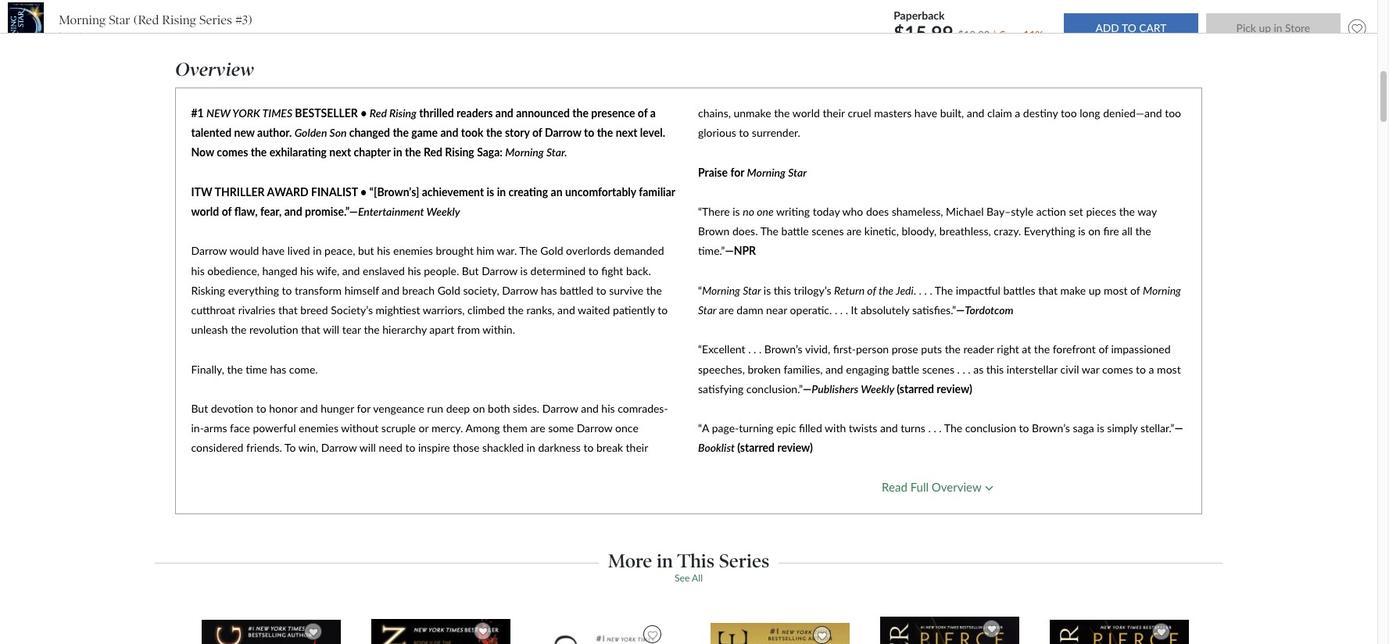 Task type: describe. For each thing, give the bounding box(es) containing it.
and inside "excellent . . . brown's vivid, first-person prose puts the reader right at the forefront of impassioned speeches, broken families, and engaging battle scenes . . . as this interstellar civil war comes to a most satisfying conclusion."
[[826, 362, 843, 376]]

changed the game and took the story of darrow to the next level. now comes the exhilarating next chapter in the red rising saga:
[[191, 126, 665, 159]]

1 horizontal spatial next
[[616, 126, 637, 139]]

who
[[842, 205, 863, 218]]

impassioned
[[1111, 343, 1171, 356]]

lived
[[287, 244, 310, 258]]

run
[[427, 402, 443, 415]]

•
[[361, 106, 367, 120]]

golden son (red rising series #2) image
[[370, 618, 511, 644]]

talented
[[191, 126, 231, 139]]

review) inside '— booklist (starred review)'
[[777, 441, 813, 454]]

1 vertical spatial overview
[[932, 480, 982, 494]]

1 vertical spatial weekly
[[861, 382, 894, 395]]

hanged
[[262, 264, 297, 277]]

scenes inside "excellent . . . brown's vivid, first-person prose puts the reader right at the forefront of impassioned speeches, broken families, and engaging battle scenes . . . as this interstellar civil war comes to a most satisfying conclusion."
[[922, 362, 954, 376]]

itw thriller award finalist
[[191, 185, 360, 198]]

the left jedi
[[879, 284, 894, 297]]

deep
[[446, 402, 470, 415]]

series inside more in this series see all
[[719, 549, 769, 572]]

to down unmake
[[739, 126, 749, 139]]

see
[[675, 572, 690, 584]]

his up the breach
[[408, 264, 421, 277]]

one
[[757, 205, 774, 218]]

story
[[505, 126, 530, 139]]

1 horizontal spatial brown's
[[1032, 421, 1070, 435]]

enemies inside darrow would have lived in peace, but his enemies brought him war. the gold overlords demanded his obedience, hanged his wife, and enslaved his people. but darrow is determined to fight back. risking everything to transform himself and breach gold society, darrow has battled to survive the cutthroat rivalries that breed society's mightiest warriors, climbed the ranks, and waited patiently to unleash the revolution that will tear the hierarchy apart from within.
[[393, 244, 433, 258]]

the right puts
[[945, 343, 961, 356]]

red for r
[[1366, 126, 1385, 139]]

the left the 'time'
[[227, 362, 243, 376]]

1 vertical spatial pierce
[[1291, 126, 1322, 139]]

of inside thrilled readers and announced the presence of a talented new author.
[[638, 106, 648, 120]]

hierarchy
[[382, 323, 427, 336]]

reader
[[963, 343, 994, 356]]

cruel
[[848, 106, 871, 120]]

red for rising
[[370, 106, 387, 120]]

#1 new york times bestseller • red rising
[[191, 106, 417, 120]]

world inside • "[brown's] achievement is in creating an uncomfortably familiar world of flaw, fear, and promise."—
[[191, 205, 219, 218]]

york
[[232, 106, 260, 120]]

forefront
[[1053, 343, 1096, 356]]

light bringer (red rising series) image
[[879, 616, 1020, 644]]

would
[[230, 244, 259, 258]]

the down presence
[[597, 126, 613, 139]]

2 horizontal spatial brown's
[[1324, 126, 1363, 139]]

morning for morning star (red rising series #3) by pierce brown
[[59, 13, 106, 28]]

people.
[[424, 264, 459, 277]]

the inside darrow would have lived in peace, but his enemies brought him war. the gold overlords demanded his obedience, hanged his wife, and enslaved his people. but darrow is determined to fight back. risking everything to transform himself and breach gold society, darrow has battled to survive the cutthroat rivalries that breed society's mightiest warriors, climbed the ranks, and waited patiently to unleash the revolution that will tear the hierarchy apart from within.
[[519, 244, 538, 258]]

darrow up break
[[577, 421, 612, 435]]

• "[brown's] achievement is in creating an uncomfortably familiar world of flaw, fear, and promise."—
[[191, 185, 675, 218]]

darkness
[[538, 441, 581, 454]]

the left 'conclusion'
[[944, 421, 962, 435]]

the inside but devotion to honor and hunger for vengeance run deep on both sides. darrow and his comrades- in-arms face powerful enemies without scruple or mercy. among them are some darrow once considered friends. to win, darrow will need to inspire those shackled in darkness to break their chains, unmake the world their cruel masters have built, and claim a destiny too long denied—and too glorious to surrender.
[[774, 106, 790, 120]]

"there
[[698, 205, 730, 218]]

right
[[997, 343, 1019, 356]]

will inside but devotion to honor and hunger for vengeance run deep on both sides. darrow and his comrades- in-arms face powerful enemies without scruple or mercy. among them are some darrow once considered friends. to win, darrow will need to inspire those shackled in darkness to break their chains, unmake the world their cruel masters have built, and claim a destiny too long denied—and too glorious to surrender.
[[359, 441, 376, 454]]

0 vertical spatial review)
[[937, 382, 972, 395]]

morning up one at right top
[[747, 165, 786, 179]]

and down battled at the left
[[557, 303, 575, 317]]

devotion
[[211, 402, 253, 415]]

have inside but devotion to honor and hunger for vengeance run deep on both sides. darrow and his comrades- in-arms face powerful enemies without scruple or mercy. among them are some darrow once considered friends. to win, darrow will need to inspire those shackled in darkness to break their chains, unmake the world their cruel masters have built, and claim a destiny too long denied—and too glorious to surrender.
[[914, 106, 937, 120]]

everything
[[228, 284, 279, 297]]

— for (starred
[[803, 382, 812, 395]]

iron gold (red rising series #4) image
[[540, 622, 681, 644]]

to left fight
[[588, 264, 599, 277]]

the right all
[[1135, 225, 1151, 238]]

darrow would have lived in peace, but his enemies brought him war. the gold overlords demanded his obedience, hanged his wife, and enslaved his people. but darrow is determined to fight back. risking everything to transform himself and breach gold society, darrow has battled to survive the cutthroat rivalries that breed society's mightiest warriors, climbed the ranks, and waited patiently to unleash the revolution that will tear the hierarchy apart from within.
[[191, 244, 668, 336]]

mightiest
[[376, 303, 420, 317]]

the up all
[[1119, 205, 1135, 218]]

star inside morning star (red rising series #3) by pierce brown
[[109, 13, 130, 28]]

darrow up the ranks,
[[502, 284, 538, 297]]

claim
[[987, 106, 1012, 120]]

#1
[[191, 106, 204, 120]]

bestseller
[[295, 106, 358, 120]]

today
[[813, 205, 840, 218]]

interstellar
[[1007, 362, 1058, 376]]

1 horizontal spatial rising
[[389, 106, 417, 120]]

dark age (red rising series #5) image
[[710, 623, 850, 644]]

powerful
[[253, 421, 296, 435]]

more in this series section
[[155, 545, 1223, 572]]

to right 'patiently'
[[658, 303, 668, 317]]

tordotcom
[[965, 303, 1014, 317]]

1 horizontal spatial gold
[[540, 244, 563, 258]]

writing
[[776, 205, 810, 218]]

in inside • "[brown's] achievement is in creating an uncomfortably familiar world of flaw, fear, and promise."—
[[497, 185, 506, 198]]

the right at
[[1034, 343, 1050, 356]]

satisfies."
[[912, 303, 956, 317]]

morning for morning star.
[[505, 146, 544, 159]]

to right 'conclusion'
[[1019, 421, 1029, 435]]

it
[[851, 303, 858, 317]]

star up damn
[[743, 284, 761, 297]]

bloody,
[[902, 225, 937, 238]]

booklist
[[698, 441, 735, 454]]

is right the saga
[[1097, 421, 1104, 435]]

both
[[488, 402, 510, 415]]

jedi
[[896, 284, 914, 297]]

brown inside morning star (red rising series #3) by pierce brown
[[105, 30, 137, 43]]

paperback
[[894, 9, 945, 22]]

win,
[[298, 441, 318, 454]]

morning star (red rising series #3) image
[[8, 2, 44, 56]]

and up himself
[[342, 264, 360, 277]]

sides.
[[513, 402, 539, 415]]

all
[[692, 572, 703, 584]]

praise
[[698, 165, 728, 179]]

overlords
[[566, 244, 611, 258]]

don't miss any of pierce brown's red r
[[1205, 126, 1389, 139]]

creating
[[508, 185, 548, 198]]

star inside morning star
[[698, 303, 716, 317]]

light bringer: a red rising novel image
[[1049, 619, 1190, 644]]

comes inside "excellent . . . brown's vivid, first-person prose puts the reader right at the forefront of impassioned speeches, broken families, and engaging battle scenes . . . as this interstellar civil war comes to a most satisfying conclusion."
[[1102, 362, 1133, 376]]

unleash
[[191, 323, 228, 336]]

way
[[1138, 205, 1157, 218]]

risking
[[191, 284, 225, 297]]

speeches,
[[698, 362, 745, 376]]

the left game
[[393, 126, 409, 139]]

darrow up obedience,
[[191, 244, 227, 258]]

golden
[[294, 126, 327, 139]]

back.
[[626, 264, 651, 277]]

glorious
[[698, 126, 736, 139]]

and right built,
[[967, 106, 984, 120]]

the right tear
[[364, 323, 380, 336]]

world inside but devotion to honor and hunger for vengeance run deep on both sides. darrow and his comrades- in-arms face powerful enemies without scruple or mercy. among them are some darrow once considered friends. to win, darrow will need to inspire those shackled in darkness to break their chains, unmake the world their cruel masters have built, and claim a destiny too long denied—and too glorious to surrender.
[[792, 106, 820, 120]]

demanded
[[614, 244, 664, 258]]

and inside changed the game and took the story of darrow to the next level. now comes the exhilarating next chapter in the red rising saga:
[[440, 126, 458, 139]]

impactful
[[956, 284, 1001, 297]]

fear,
[[260, 205, 282, 218]]

saga:
[[477, 146, 503, 159]]

0 horizontal spatial most
[[1104, 284, 1128, 297]]

are inside writing today who does shameless, michael bay–style action set pieces the way brown does. the battle scenes are kinetic, bloody, breathless, crazy. everything is on fire all the time."
[[847, 225, 862, 238]]

of inside • "[brown's] achievement is in creating an uncomfortably familiar world of flaw, fear, and promise."—
[[222, 205, 232, 218]]

the down rivalries
[[231, 323, 247, 336]]

flaw,
[[234, 205, 258, 218]]

—npr
[[725, 244, 756, 258]]

1 vertical spatial that
[[278, 303, 298, 317]]

golden son
[[294, 126, 349, 139]]

him
[[476, 244, 494, 258]]

to up waited
[[596, 284, 606, 297]]

is left no on the top right
[[733, 205, 740, 218]]

michael
[[946, 205, 984, 218]]

son
[[330, 126, 347, 139]]

long
[[1080, 106, 1100, 120]]

finalist
[[311, 185, 358, 198]]

war
[[1082, 362, 1099, 376]]

a inside but devotion to honor and hunger for vengeance run deep on both sides. darrow and his comrades- in-arms face powerful enemies without scruple or mercy. among them are some darrow once considered friends. to win, darrow will need to inspire those shackled in darkness to break their chains, unmake the world their cruel masters have built, and claim a destiny too long denied—and too glorious to surrender.
[[1015, 106, 1020, 120]]

1 horizontal spatial —
[[956, 303, 965, 317]]

level.
[[640, 126, 665, 139]]

within.
[[483, 323, 515, 336]]

darrow down war.
[[482, 264, 518, 277]]

the down back.
[[646, 284, 662, 297]]

the down game
[[405, 146, 421, 159]]

a inside thrilled readers and announced the presence of a talented new author.
[[650, 106, 656, 120]]

— booklist (starred review)
[[698, 421, 1183, 454]]

save 11%
[[1000, 29, 1043, 41]]

his left wife,
[[300, 264, 314, 277]]

changed
[[349, 126, 390, 139]]

an
[[551, 185, 562, 198]]

war.
[[497, 244, 517, 258]]

of up are damn near operatic. . . . it absolutely satisfies." — tordotcom
[[867, 284, 876, 297]]

and inside thrilled readers and announced the presence of a talented new author.
[[495, 106, 513, 120]]

— for review)
[[1174, 421, 1183, 435]]

exhilarating
[[269, 146, 327, 159]]

announced
[[516, 106, 570, 120]]

to left "honor" on the left bottom of page
[[256, 402, 266, 415]]

scenes inside writing today who does shameless, michael bay–style action set pieces the way brown does. the battle scenes are kinetic, bloody, breathless, crazy. everything is on fire all the time."
[[812, 225, 844, 238]]

"there is no one
[[698, 205, 774, 218]]

this
[[677, 549, 715, 572]]

read full overview link
[[882, 480, 993, 494]]

determined
[[530, 264, 586, 277]]

engaging
[[846, 362, 889, 376]]

have inside darrow would have lived in peace, but his enemies brought him war. the gold overlords demanded his obedience, hanged his wife, and enslaved his people. but darrow is determined to fight back. risking everything to transform himself and breach gold society, darrow has battled to survive the cutthroat rivalries that breed society's mightiest warriors, climbed the ranks, and waited patiently to unleash the revolution that will tear the hierarchy apart from within.
[[262, 244, 285, 258]]

and down enslaved
[[382, 284, 399, 297]]

break
[[596, 441, 623, 454]]

peace,
[[324, 244, 355, 258]]

of inside changed the game and took the story of darrow to the next level. now comes the exhilarating next chapter in the red rising saga:
[[532, 126, 542, 139]]

the up satisfies."
[[935, 284, 953, 297]]

twists
[[849, 421, 877, 435]]



Task type: locate. For each thing, give the bounding box(es) containing it.
vivid,
[[805, 343, 830, 356]]

presence
[[591, 106, 635, 120]]

0 vertical spatial have
[[914, 106, 937, 120]]

0 vertical spatial (starred
[[897, 382, 934, 395]]

stellar."
[[1140, 421, 1174, 435]]

0 horizontal spatial but
[[191, 402, 208, 415]]

1 vertical spatial have
[[262, 244, 285, 258]]

morning up damn
[[702, 284, 740, 297]]

but up in-
[[191, 402, 208, 415]]

and left 'took'
[[440, 126, 458, 139]]

on inside writing today who does shameless, michael bay–style action set pieces the way brown does. the battle scenes are kinetic, bloody, breathless, crazy. everything is on fire all the time."
[[1088, 225, 1101, 238]]

0 horizontal spatial this
[[774, 284, 791, 297]]

mercy.
[[431, 421, 463, 435]]

0 vertical spatial gold
[[540, 244, 563, 258]]

1 vertical spatial world
[[191, 205, 219, 218]]

overview
[[175, 59, 254, 81], [932, 480, 982, 494]]

and left 'turns'
[[880, 421, 898, 435]]

most
[[1104, 284, 1128, 297], [1157, 362, 1181, 376]]

0 vertical spatial scenes
[[812, 225, 844, 238]]

scenes down puts
[[922, 362, 954, 376]]

0 horizontal spatial —
[[803, 382, 812, 395]]

to down hanged
[[282, 284, 292, 297]]

0 horizontal spatial has
[[270, 362, 286, 376]]

2 horizontal spatial rising
[[445, 146, 474, 159]]

2 vertical spatial rising
[[445, 146, 474, 159]]

(starred up 'turns'
[[897, 382, 934, 395]]

0 horizontal spatial next
[[329, 146, 351, 159]]

0 vertical spatial most
[[1104, 284, 1128, 297]]

1 too from the left
[[1061, 106, 1077, 120]]

of left flaw,
[[222, 205, 232, 218]]

in left "creating"
[[497, 185, 506, 198]]

has up the ranks,
[[541, 284, 557, 297]]

of right any
[[1279, 126, 1289, 139]]

to down presence
[[584, 126, 594, 139]]

pieces
[[1086, 205, 1116, 218]]

without
[[341, 421, 379, 435]]

the up saga:
[[486, 126, 502, 139]]

1 vertical spatial brown's
[[764, 343, 803, 356]]

pierce right any
[[1291, 126, 1322, 139]]

and right "honor" on the left bottom of page
[[300, 402, 318, 415]]

that up revolution
[[278, 303, 298, 317]]

$15.99
[[894, 22, 953, 44]]

— inside '— booklist (starred review)'
[[1174, 421, 1183, 435]]

series left #3)
[[199, 13, 232, 28]]

the inside thrilled readers and announced the presence of a talented new author.
[[572, 106, 589, 120]]

praise for morning star
[[698, 165, 807, 179]]

has right the 'time'
[[270, 362, 286, 376]]

pierce brown link
[[73, 30, 137, 43]]

— right the simply
[[1174, 421, 1183, 435]]

battle inside "excellent . . . brown's vivid, first-person prose puts the reader right at the forefront of impassioned speeches, broken families, and engaging battle scenes . . . as this interstellar civil war comes to a most satisfying conclusion."
[[892, 362, 919, 376]]

1 vertical spatial their
[[626, 441, 648, 454]]

0 vertical spatial this
[[774, 284, 791, 297]]

1 horizontal spatial have
[[914, 106, 937, 120]]

rising down 'took'
[[445, 146, 474, 159]]

chains,
[[698, 106, 731, 120]]

is inside • "[brown's] achievement is in creating an uncomfortably familiar world of flaw, fear, and promise."—
[[487, 185, 494, 198]]

his inside but devotion to honor and hunger for vengeance run deep on both sides. darrow and his comrades- in-arms face powerful enemies without scruple or mercy. among them are some darrow once considered friends. to win, darrow will need to inspire those shackled in darkness to break their chains, unmake the world their cruel masters have built, and claim a destiny too long denied—and too glorious to surrender.
[[601, 402, 615, 415]]

morning for morning star
[[1143, 284, 1181, 297]]

1 horizontal spatial their
[[823, 106, 845, 120]]

their down "once"
[[626, 441, 648, 454]]

0 horizontal spatial series
[[199, 13, 232, 28]]

is left determined
[[520, 264, 528, 277]]

1 vertical spatial next
[[329, 146, 351, 159]]

operatic.
[[790, 303, 832, 317]]

1 vertical spatial red
[[1366, 126, 1385, 139]]

0 vertical spatial will
[[323, 323, 339, 336]]

1 horizontal spatial will
[[359, 441, 376, 454]]

with
[[825, 421, 846, 435]]

1 vertical spatial brown
[[698, 225, 730, 238]]

0 vertical spatial that
[[1038, 284, 1058, 297]]

the right war.
[[519, 244, 538, 258]]

but
[[462, 264, 479, 277], [191, 402, 208, 415]]

and up publishers
[[826, 362, 843, 376]]

does
[[866, 205, 889, 218]]

the down the new
[[251, 146, 267, 159]]

0 horizontal spatial too
[[1061, 106, 1077, 120]]

make
[[1060, 284, 1086, 297]]

0 horizontal spatial for
[[357, 402, 371, 415]]

1 horizontal spatial weekly
[[861, 382, 894, 395]]

has inside darrow would have lived in peace, but his enemies brought him war. the gold overlords demanded his obedience, hanged his wife, and enslaved his people. but darrow is determined to fight back. risking everything to transform himself and breach gold society, darrow has battled to survive the cutthroat rivalries that breed society's mightiest warriors, climbed the ranks, and waited patiently to unleash the revolution that will tear the hierarchy apart from within.
[[541, 284, 557, 297]]

on left fire
[[1088, 225, 1101, 238]]

to down impassioned
[[1136, 362, 1146, 376]]

of right up
[[1130, 284, 1140, 297]]

1 vertical spatial will
[[359, 441, 376, 454]]

and
[[495, 106, 513, 120], [967, 106, 984, 120], [440, 126, 458, 139], [284, 205, 302, 218], [342, 264, 360, 277], [382, 284, 399, 297], [557, 303, 575, 317], [826, 362, 843, 376], [300, 402, 318, 415], [581, 402, 599, 415], [880, 421, 898, 435]]

star up the pierce brown link
[[109, 13, 130, 28]]

are down who on the right top of page
[[847, 225, 862, 238]]

1 vertical spatial review)
[[777, 441, 813, 454]]

kinetic,
[[864, 225, 899, 238]]

most inside "excellent . . . brown's vivid, first-person prose puts the reader right at the forefront of impassioned speeches, broken families, and engaging battle scenes . . . as this interstellar civil war comes to a most satisfying conclusion."
[[1157, 362, 1181, 376]]

is inside darrow would have lived in peace, but his enemies brought him war. the gold overlords demanded his obedience, hanged his wife, and enslaved his people. but darrow is determined to fight back. risking everything to transform himself and breach gold society, darrow has battled to survive the cutthroat rivalries that breed society's mightiest warriors, climbed the ranks, and waited patiently to unleash the revolution that will tear the hierarchy apart from within.
[[520, 264, 528, 277]]

is up near
[[764, 284, 771, 297]]

weekly down engaging at the right of page
[[861, 382, 894, 395]]

is down set
[[1078, 225, 1085, 238]]

0 horizontal spatial battle
[[781, 225, 809, 238]]

brown's inside "excellent . . . brown's vivid, first-person prose puts the reader right at the forefront of impassioned speeches, broken families, and engaging battle scenes . . . as this interstellar civil war comes to a most satisfying conclusion."
[[764, 343, 803, 356]]

gold up determined
[[540, 244, 563, 258]]

1 horizontal spatial brown
[[698, 225, 730, 238]]

(starred inside '— booklist (starred review)'
[[737, 441, 775, 454]]

overview right full
[[932, 480, 982, 494]]

0 vertical spatial series
[[199, 13, 232, 28]]

entertainment weekly
[[358, 205, 460, 218]]

bay–style
[[987, 205, 1034, 218]]

0 horizontal spatial pierce
[[73, 30, 103, 43]]

in inside more in this series see all
[[657, 549, 673, 572]]

the left the ranks,
[[508, 303, 524, 317]]

in inside changed the game and took the story of darrow to the next level. now comes the exhilarating next chapter in the red rising saga:
[[393, 146, 402, 159]]

1 horizontal spatial enemies
[[393, 244, 433, 258]]

1 vertical spatial —
[[803, 382, 812, 395]]

the
[[760, 225, 779, 238], [519, 244, 538, 258], [935, 284, 953, 297], [944, 421, 962, 435]]

0 vertical spatial for
[[730, 165, 744, 179]]

pierce right by
[[73, 30, 103, 43]]

2 vertical spatial —
[[1174, 421, 1183, 435]]

scenes down today
[[812, 225, 844, 238]]

0 vertical spatial pierce
[[73, 30, 103, 43]]

1 horizontal spatial for
[[730, 165, 744, 179]]

star
[[109, 13, 130, 28], [788, 165, 807, 179], [743, 284, 761, 297], [698, 303, 716, 317]]

morning inside morning star
[[1143, 284, 1181, 297]]

0 horizontal spatial a
[[650, 106, 656, 120]]

red right •
[[370, 106, 387, 120]]

his right the but
[[377, 244, 390, 258]]

0 horizontal spatial scenes
[[812, 225, 844, 238]]

rising inside changed the game and took the story of darrow to the next level. now comes the exhilarating next chapter in the red rising saga:
[[445, 146, 474, 159]]

brown's left r
[[1324, 126, 1363, 139]]

see all link
[[675, 572, 703, 584]]

person
[[856, 343, 889, 356]]

gold up warriors,
[[437, 284, 460, 297]]

does.
[[732, 225, 758, 238]]

star.
[[546, 146, 567, 159]]

are right them
[[530, 421, 545, 435]]

entertainment
[[358, 205, 424, 218]]

waited
[[578, 303, 610, 317]]

enemies up people.
[[393, 244, 433, 258]]

comes
[[217, 146, 248, 159], [1102, 362, 1133, 376]]

brown inside writing today who does shameless, michael bay–style action set pieces the way brown does. the battle scenes are kinetic, bloody, breathless, crazy. everything is on fire all the time."
[[698, 225, 730, 238]]

1 vertical spatial but
[[191, 402, 208, 415]]

in inside but devotion to honor and hunger for vengeance run deep on both sides. darrow and his comrades- in-arms face powerful enemies without scruple or mercy. among them are some darrow once considered friends. to win, darrow will need to inspire those shackled in darkness to break their chains, unmake the world their cruel masters have built, and claim a destiny too long denied—and too glorious to surrender.
[[527, 441, 535, 454]]

have left built,
[[914, 106, 937, 120]]

tear
[[342, 323, 361, 336]]

any
[[1259, 126, 1276, 139]]

rising inside morning star (red rising series #3) by pierce brown
[[162, 13, 196, 28]]

morning star
[[698, 284, 1181, 317]]

2 horizontal spatial are
[[847, 225, 862, 238]]

1 horizontal spatial battle
[[892, 362, 919, 376]]

1 horizontal spatial (starred
[[897, 382, 934, 395]]

but up society,
[[462, 264, 479, 277]]

" morning star is this trilogy's return of the jedi . . . . the impactful battles that make up most of
[[698, 284, 1143, 297]]

1 horizontal spatial scenes
[[922, 362, 954, 376]]

0 vertical spatial rising
[[162, 13, 196, 28]]

— down families,
[[803, 382, 812, 395]]

"excellent . . . brown's vivid, first-person prose puts the reader right at the forefront of impassioned speeches, broken families, and engaging battle scenes . . . as this interstellar civil war comes to a most satisfying conclusion."
[[698, 343, 1181, 395]]

revolution
[[249, 323, 298, 336]]

are left damn
[[719, 303, 734, 317]]

for
[[730, 165, 744, 179], [357, 402, 371, 415]]

.
[[914, 284, 916, 297], [919, 284, 922, 297], [924, 284, 927, 297], [930, 284, 932, 297], [835, 303, 837, 317], [840, 303, 843, 317], [846, 303, 848, 317], [748, 343, 751, 356], [754, 343, 756, 356], [759, 343, 762, 356], [957, 362, 960, 376], [963, 362, 965, 376], [968, 362, 971, 376], [928, 421, 931, 435], [934, 421, 936, 435], [939, 421, 942, 435]]

are inside but devotion to honor and hunger for vengeance run deep on both sides. darrow and his comrades- in-arms face powerful enemies without scruple or mercy. among them are some darrow once considered friends. to win, darrow will need to inspire those shackled in darkness to break their chains, unmake the world their cruel masters have built, and claim a destiny too long denied—and too glorious to surrender.
[[530, 421, 545, 435]]

to right need in the bottom of the page
[[405, 441, 415, 454]]

comrades-
[[618, 402, 668, 415]]

a right claim
[[1015, 106, 1020, 120]]

a inside "excellent . . . brown's vivid, first-person prose puts the reader right at the forefront of impassioned speeches, broken families, and engaging battle scenes . . . as this interstellar civil war comes to a most satisfying conclusion."
[[1149, 362, 1154, 376]]

on inside but devotion to honor and hunger for vengeance run deep on both sides. darrow and his comrades- in-arms face powerful enemies without scruple or mercy. among them are some darrow once considered friends. to win, darrow will need to inspire those shackled in darkness to break their chains, unmake the world their cruel masters have built, and claim a destiny too long denied—and too glorious to surrender.
[[473, 402, 485, 415]]

all
[[1122, 225, 1133, 238]]

comes inside changed the game and took the story of darrow to the next level. now comes the exhilarating next chapter in the red rising saga:
[[217, 146, 248, 159]]

1 vertical spatial are
[[719, 303, 734, 317]]

and up story
[[495, 106, 513, 120]]

review) up "a page-turning epic filled with twists and turns . . . the conclusion to brown's saga is simply stellar."
[[937, 382, 972, 395]]

0 horizontal spatial red
[[370, 106, 387, 120]]

1 vertical spatial rising
[[389, 106, 417, 120]]

no
[[743, 205, 754, 218]]

overview up new
[[175, 59, 254, 81]]

his
[[377, 244, 390, 258], [191, 264, 205, 277], [300, 264, 314, 277], [408, 264, 421, 277], [601, 402, 615, 415]]

"a
[[698, 421, 709, 435]]

2 horizontal spatial that
[[1038, 284, 1058, 297]]

0 horizontal spatial review)
[[777, 441, 813, 454]]

add to wishlist image
[[1344, 16, 1370, 42]]

1 vertical spatial this
[[986, 362, 1004, 376]]

has
[[541, 284, 557, 297], [270, 362, 286, 376]]

next
[[616, 126, 637, 139], [329, 146, 351, 159]]

2 too from the left
[[1165, 106, 1181, 120]]

will down without
[[359, 441, 376, 454]]

0 horizontal spatial their
[[626, 441, 648, 454]]

hunger
[[321, 402, 354, 415]]

in right lived
[[313, 244, 322, 258]]

1 vertical spatial gold
[[437, 284, 460, 297]]

for inside but devotion to honor and hunger for vengeance run deep on both sides. darrow and his comrades- in-arms face powerful enemies without scruple or mercy. among them are some darrow once considered friends. to win, darrow will need to inspire those shackled in darkness to break their chains, unmake the world their cruel masters have built, and claim a destiny too long denied—and too glorious to surrender.
[[357, 402, 371, 415]]

battle down the writing
[[781, 225, 809, 238]]

red rising (red rising series #1) image
[[201, 619, 341, 644]]

this up near
[[774, 284, 791, 297]]

of up war
[[1099, 343, 1108, 356]]

next down presence
[[616, 126, 637, 139]]

morning inside morning star (red rising series #3) by pierce brown
[[59, 13, 106, 28]]

will inside darrow would have lived in peace, but his enemies brought him war. the gold overlords demanded his obedience, hanged his wife, and enslaved his people. but darrow is determined to fight back. risking everything to transform himself and breach gold society, darrow has battled to survive the cutthroat rivalries that breed society's mightiest warriors, climbed the ranks, and waited patiently to unleash the revolution that will tear the hierarchy apart from within.
[[323, 323, 339, 336]]

in inside darrow would have lived in peace, but his enemies brought him war. the gold overlords demanded his obedience, hanged his wife, and enslaved his people. but darrow is determined to fight back. risking everything to transform himself and breach gold society, darrow has battled to survive the cutthroat rivalries that breed society's mightiest warriors, climbed the ranks, and waited patiently to unleash the revolution that will tear the hierarchy apart from within.
[[313, 244, 322, 258]]

1 vertical spatial most
[[1157, 362, 1181, 376]]

society's
[[331, 303, 373, 317]]

fight
[[601, 264, 623, 277]]

0 vertical spatial —
[[956, 303, 965, 317]]

1 horizontal spatial has
[[541, 284, 557, 297]]

1 horizontal spatial review)
[[937, 382, 972, 395]]

but inside darrow would have lived in peace, but his enemies brought him war. the gold overlords demanded his obedience, hanged his wife, and enslaved his people. but darrow is determined to fight back. risking everything to transform himself and breach gold society, darrow has battled to survive the cutthroat rivalries that breed society's mightiest warriors, climbed the ranks, and waited patiently to unleash the revolution that will tear the hierarchy apart from within.
[[462, 264, 479, 277]]

darrow inside changed the game and took the story of darrow to the next level. now comes the exhilarating next chapter in the red rising saga:
[[545, 126, 581, 139]]

to left break
[[583, 441, 594, 454]]

and down award
[[284, 205, 302, 218]]

time
[[246, 362, 267, 376]]

star up the writing
[[788, 165, 807, 179]]

0 vertical spatial comes
[[217, 146, 248, 159]]

to
[[285, 441, 296, 454]]

climbed
[[468, 303, 505, 317]]

0 horizontal spatial brown's
[[764, 343, 803, 356]]

2 horizontal spatial a
[[1149, 362, 1154, 376]]

award
[[267, 185, 308, 198]]

but
[[358, 244, 374, 258]]

2 vertical spatial are
[[530, 421, 545, 435]]

0 vertical spatial world
[[792, 106, 820, 120]]

brown down "there
[[698, 225, 730, 238]]

$18.00
[[958, 29, 990, 41]]

0 horizontal spatial have
[[262, 244, 285, 258]]

turning
[[739, 421, 773, 435]]

0 horizontal spatial world
[[191, 205, 219, 218]]

that left the make
[[1038, 284, 1058, 297]]

(red
[[133, 13, 159, 28]]

patiently
[[613, 303, 655, 317]]

of up morning star.
[[532, 126, 542, 139]]

0 vertical spatial has
[[541, 284, 557, 297]]

to inside changed the game and took the story of darrow to the next level. now comes the exhilarating next chapter in the red rising saga:
[[584, 126, 594, 139]]

1 horizontal spatial on
[[1088, 225, 1101, 238]]

epic
[[776, 421, 796, 435]]

2 vertical spatial that
[[301, 323, 320, 336]]

by
[[59, 30, 70, 43]]

of
[[638, 106, 648, 120], [532, 126, 542, 139], [1279, 126, 1289, 139], [222, 205, 232, 218], [867, 284, 876, 297], [1130, 284, 1140, 297], [1099, 343, 1108, 356]]

those
[[453, 441, 480, 454]]

darrow up some on the left bottom
[[542, 402, 578, 415]]

0 vertical spatial brown's
[[1324, 126, 1363, 139]]

"
[[698, 284, 702, 297]]

0 horizontal spatial rising
[[162, 13, 196, 28]]

is right achievement
[[487, 185, 494, 198]]

darrow down without
[[321, 441, 357, 454]]

conclusion."
[[746, 382, 803, 395]]

1 horizontal spatial that
[[301, 323, 320, 336]]

to inside "excellent . . . brown's vivid, first-person prose puts the reader right at the forefront of impassioned speeches, broken families, and engaging battle scenes . . . as this interstellar civil war comes to a most satisfying conclusion."
[[1136, 362, 1146, 376]]

is inside writing today who does shameless, michael bay–style action set pieces the way brown does. the battle scenes are kinetic, bloody, breathless, crazy. everything is on fire all the time."
[[1078, 225, 1085, 238]]

brown's left the saga
[[1032, 421, 1070, 435]]

on up among
[[473, 402, 485, 415]]

0 horizontal spatial (starred
[[737, 441, 775, 454]]

1 horizontal spatial overview
[[932, 480, 982, 494]]

2 horizontal spatial —
[[1174, 421, 1183, 435]]

1 horizontal spatial too
[[1165, 106, 1181, 120]]

enemies inside but devotion to honor and hunger for vengeance run deep on both sides. darrow and his comrades- in-arms face powerful enemies without scruple or mercy. among them are some darrow once considered friends. to win, darrow will need to inspire those shackled in darkness to break their chains, unmake the world their cruel masters have built, and claim a destiny too long denied—and too glorious to surrender.
[[299, 421, 338, 435]]

uncomfortably
[[565, 185, 636, 198]]

morning up by
[[59, 13, 106, 28]]

1 horizontal spatial pierce
[[1291, 126, 1322, 139]]

0 vertical spatial overview
[[175, 59, 254, 81]]

and inside • "[brown's] achievement is in creating an uncomfortably familiar world of flaw, fear, and promise."—
[[284, 205, 302, 218]]

red inside changed the game and took the story of darrow to the next level. now comes the exhilarating next chapter in the red rising saga:
[[424, 146, 442, 159]]

red left r
[[1366, 126, 1385, 139]]

and up break
[[581, 402, 599, 415]]

of inside "excellent . . . brown's vivid, first-person prose puts the reader right at the forefront of impassioned speeches, broken families, and engaging battle scenes . . . as this interstellar civil war comes to a most satisfying conclusion."
[[1099, 343, 1108, 356]]

comes down the new
[[217, 146, 248, 159]]

morning star (red rising series #3) by pierce brown
[[59, 13, 252, 43]]

battles
[[1003, 284, 1035, 297]]

brown
[[105, 30, 137, 43], [698, 225, 730, 238]]

this
[[774, 284, 791, 297], [986, 362, 1004, 376]]

his up "risking"
[[191, 264, 205, 277]]

turns
[[901, 421, 926, 435]]

this right as at bottom
[[986, 362, 1004, 376]]

finally, the time has come.
[[191, 362, 318, 376]]

1 vertical spatial has
[[270, 362, 286, 376]]

None submit
[[1064, 14, 1198, 44]]

0 vertical spatial on
[[1088, 225, 1101, 238]]

the down one at right top
[[760, 225, 779, 238]]

too left long
[[1061, 106, 1077, 120]]

1 horizontal spatial but
[[462, 264, 479, 277]]

series inside morning star (red rising series #3) by pierce brown
[[199, 13, 232, 28]]

0 vertical spatial are
[[847, 225, 862, 238]]

battle inside writing today who does shameless, michael bay–style action set pieces the way brown does. the battle scenes are kinetic, bloody, breathless, crazy. everything is on fire all the time."
[[781, 225, 809, 238]]

action
[[1036, 205, 1066, 218]]

arms
[[204, 421, 227, 435]]

0 vertical spatial weekly
[[426, 205, 460, 218]]

brown down (red
[[105, 30, 137, 43]]

0 horizontal spatial are
[[530, 421, 545, 435]]

rising up game
[[389, 106, 417, 120]]

in-
[[191, 421, 204, 435]]

the inside writing today who does shameless, michael bay–style action set pieces the way brown does. the battle scenes are kinetic, bloody, breathless, crazy. everything is on fire all the time."
[[760, 225, 779, 238]]

review) down epic at the right bottom
[[777, 441, 813, 454]]

1 horizontal spatial comes
[[1102, 362, 1133, 376]]

will left tear
[[323, 323, 339, 336]]

0 horizontal spatial that
[[278, 303, 298, 317]]

that
[[1038, 284, 1058, 297], [278, 303, 298, 317], [301, 323, 320, 336]]

this inside "excellent . . . brown's vivid, first-person prose puts the reader right at the forefront of impassioned speeches, broken families, and engaging battle scenes . . . as this interstellar civil war comes to a most satisfying conclusion."
[[986, 362, 1004, 376]]

pierce inside morning star (red rising series #3) by pierce brown
[[73, 30, 103, 43]]

but inside but devotion to honor and hunger for vengeance run deep on both sides. darrow and his comrades- in-arms face powerful enemies without scruple or mercy. among them are some darrow once considered friends. to win, darrow will need to inspire those shackled in darkness to break their chains, unmake the world their cruel masters have built, and claim a destiny too long denied—and too glorious to surrender.
[[191, 402, 208, 415]]

conclusion
[[965, 421, 1016, 435]]

1 horizontal spatial most
[[1157, 362, 1181, 376]]

0 vertical spatial their
[[823, 106, 845, 120]]

obedience,
[[207, 264, 260, 277]]

— down impactful
[[956, 303, 965, 317]]



Task type: vqa. For each thing, say whether or not it's contained in the screenshot.
Kobi Yamada link
no



